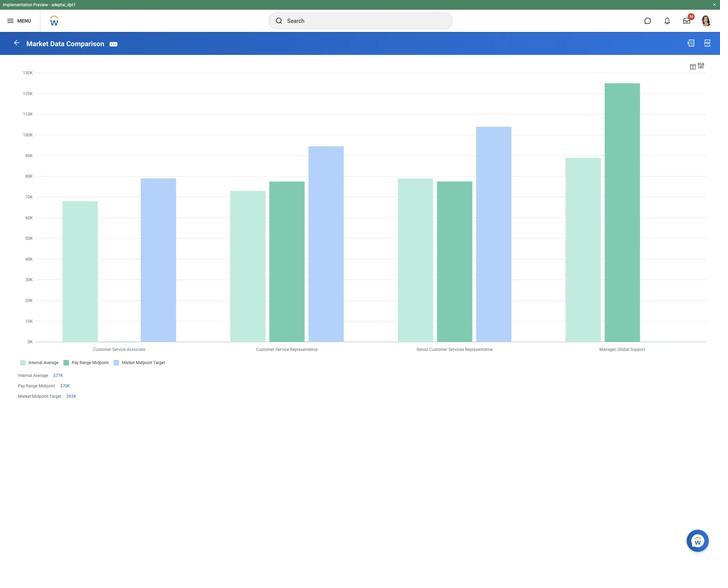 Task type: describe. For each thing, give the bounding box(es) containing it.
30
[[690, 15, 694, 18]]

comparison
[[66, 40, 104, 48]]

pay
[[18, 384, 25, 389]]

menu
[[17, 18, 31, 24]]

configure and view chart data image down export to excel icon
[[690, 63, 697, 70]]

$70k
[[60, 384, 70, 389]]

market data comparison main content
[[0, 32, 720, 415]]

market data comparison link
[[26, 40, 104, 48]]

configure and view chart data image down view printable version (pdf) icon
[[697, 61, 706, 70]]

range
[[26, 384, 38, 389]]

justify image
[[6, 17, 15, 25]]

$77k
[[53, 374, 63, 379]]

menu banner
[[0, 0, 720, 32]]

market midpoint target
[[18, 395, 61, 400]]

30 button
[[679, 13, 695, 29]]

view printable version (pdf) image
[[704, 39, 712, 47]]

preview
[[33, 2, 48, 7]]

previous page image
[[13, 39, 21, 47]]

$70k button
[[60, 384, 71, 389]]

0 vertical spatial midpoint
[[39, 384, 55, 389]]



Task type: vqa. For each thing, say whether or not it's contained in the screenshot.
the chevron right small icon
no



Task type: locate. For each thing, give the bounding box(es) containing it.
adeptai_dpt1
[[51, 2, 76, 7]]

1 vertical spatial market
[[18, 395, 31, 400]]

market left data at the left
[[26, 40, 49, 48]]

search image
[[275, 17, 283, 25]]

export to excel image
[[687, 39, 695, 47]]

configure and view chart data image
[[697, 61, 706, 70], [690, 63, 697, 70]]

$92k
[[66, 395, 76, 400]]

implementation
[[3, 2, 32, 7]]

inbox large image
[[684, 17, 691, 24]]

market for market data comparison
[[26, 40, 49, 48]]

profile logan mcneil image
[[701, 15, 712, 28]]

market
[[26, 40, 49, 48], [18, 395, 31, 400]]

midpoint down average
[[39, 384, 55, 389]]

market data comparison
[[26, 40, 104, 48]]

internal
[[18, 374, 32, 379]]

$92k button
[[66, 394, 77, 400]]

midpoint
[[39, 384, 55, 389], [32, 395, 48, 400]]

target
[[49, 395, 61, 400]]

menu button
[[0, 10, 40, 32]]

1 vertical spatial midpoint
[[32, 395, 48, 400]]

average
[[33, 374, 48, 379]]

implementation preview -   adeptai_dpt1
[[3, 2, 76, 7]]

market down "pay"
[[18, 395, 31, 400]]

notifications large image
[[664, 17, 671, 24]]

pay range midpoint
[[18, 384, 55, 389]]

midpoint down pay range midpoint
[[32, 395, 48, 400]]

data
[[50, 40, 65, 48]]

$77k button
[[53, 373, 64, 379]]

market for market midpoint target
[[18, 395, 31, 400]]

Search Workday  search field
[[287, 13, 438, 29]]

close environment banner image
[[713, 2, 717, 7]]

internal average
[[18, 374, 48, 379]]

-
[[49, 2, 50, 7]]

0 vertical spatial market
[[26, 40, 49, 48]]



